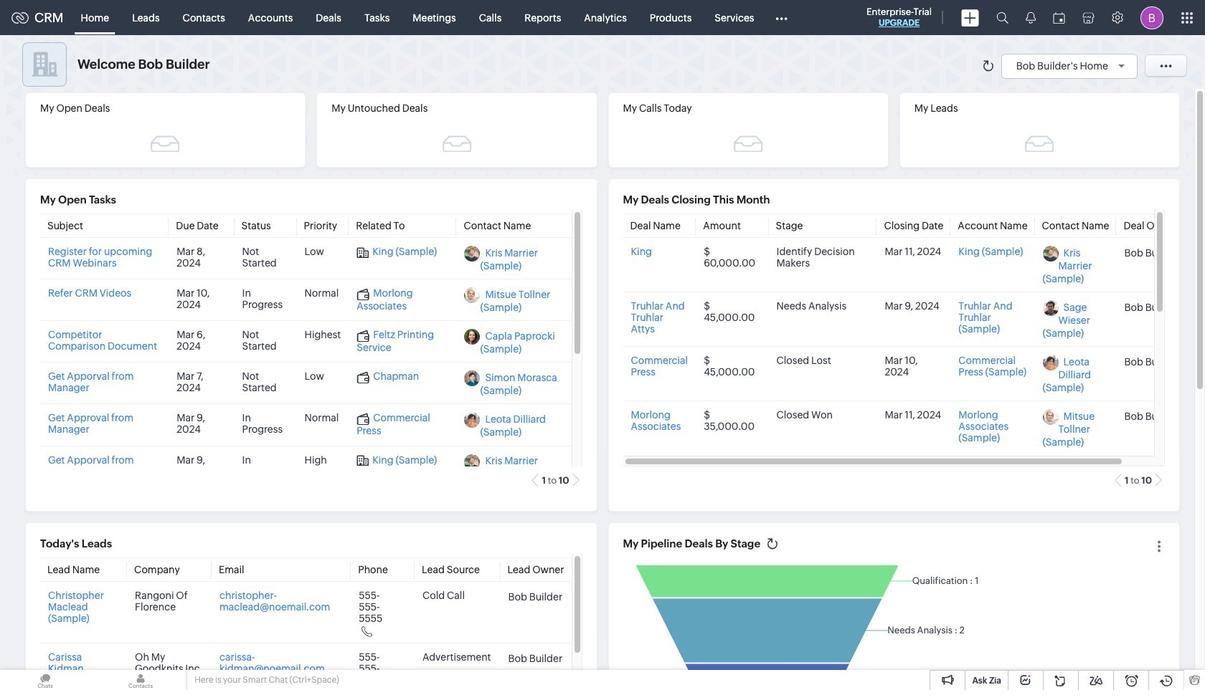 Task type: describe. For each thing, give the bounding box(es) containing it.
Other Modules field
[[766, 6, 797, 29]]

logo image
[[11, 12, 29, 23]]

profile image
[[1141, 6, 1164, 29]]

signals element
[[1017, 0, 1045, 35]]

profile element
[[1132, 0, 1172, 35]]

search element
[[988, 0, 1017, 35]]

chats image
[[0, 671, 90, 691]]



Task type: locate. For each thing, give the bounding box(es) containing it.
signals image
[[1026, 11, 1036, 24]]

search image
[[996, 11, 1009, 24]]

contacts image
[[95, 671, 186, 691]]

calendar image
[[1053, 12, 1065, 23]]

create menu image
[[961, 9, 979, 26]]

create menu element
[[953, 0, 988, 35]]



Task type: vqa. For each thing, say whether or not it's contained in the screenshot.
Create Menu icon
yes



